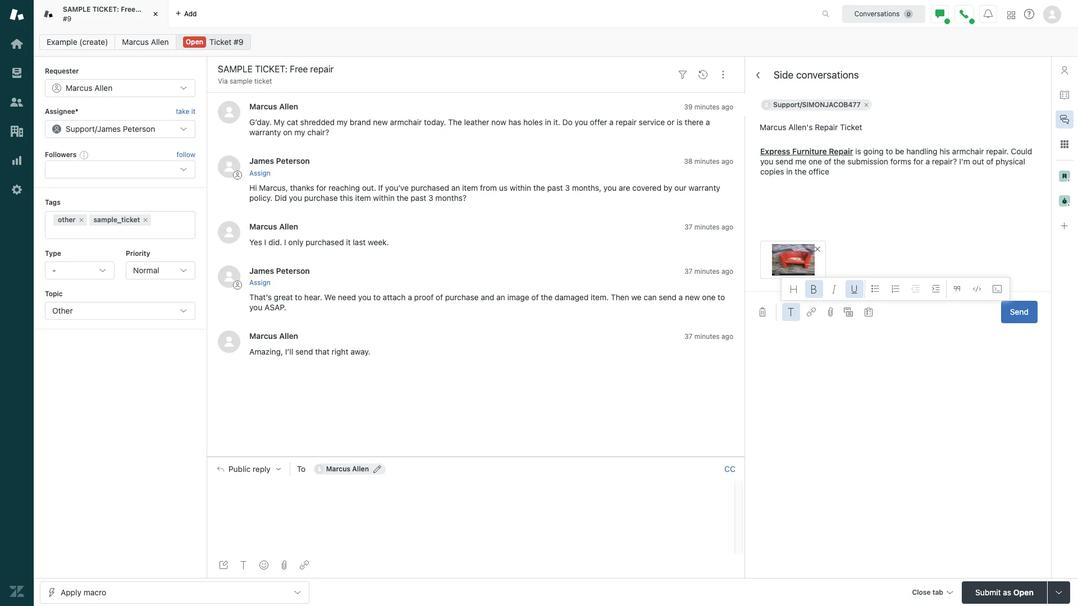 Task type: locate. For each thing, give the bounding box(es) containing it.
0 vertical spatial is
[[677, 118, 683, 127]]

0 vertical spatial past
[[548, 183, 563, 193]]

ago for g'day. my cat shredded my brand new armchair today. the leather now has holes in it. do you offer a repair service or is there a warranty on my chair?
[[722, 103, 734, 111]]

add attachment image
[[280, 561, 289, 570]]

marcus allen down close image
[[122, 37, 169, 47]]

2 horizontal spatial send
[[776, 157, 794, 166]]

did
[[275, 193, 287, 203]]

normal button
[[126, 262, 196, 280]]

1 vertical spatial for
[[317, 183, 327, 193]]

the left "damaged"
[[541, 293, 553, 302]]

1 vertical spatial #9
[[234, 37, 244, 47]]

you inside is going to be handling his armchair repair. could you send me one of the submission forms for a repair? i'm out of physical copies in the office
[[761, 157, 774, 166]]

james peterson link
[[249, 156, 310, 166], [249, 266, 310, 276]]

james up hi
[[249, 156, 274, 166]]

send right the i'll
[[296, 347, 313, 357]]

week.
[[368, 237, 389, 247]]

past left months,
[[548, 183, 563, 193]]

purchase
[[304, 193, 338, 203], [445, 293, 479, 302]]

months,
[[572, 183, 602, 193]]

my
[[337, 118, 348, 127], [295, 128, 305, 137]]

1 vertical spatial warranty
[[689, 183, 721, 193]]

i'm
[[960, 157, 971, 166]]

new inside g'day. my cat shredded my brand new armchair today. the leather now has holes in it. do you offer a repair service or is there a warranty on my chair?
[[373, 118, 388, 127]]

0 horizontal spatial repair
[[137, 5, 157, 14]]

brand
[[350, 118, 371, 127]]

0 vertical spatial james peterson assign
[[249, 156, 310, 177]]

1 vertical spatial my
[[295, 128, 305, 137]]

-
[[52, 266, 56, 275]]

0 horizontal spatial warranty
[[249, 128, 281, 137]]

sample
[[63, 5, 91, 14]]

send right can
[[659, 293, 677, 302]]

0 horizontal spatial my
[[295, 128, 305, 137]]

tab
[[34, 0, 169, 28]]

marcus allen link up amazing,
[[249, 331, 298, 341]]

0 vertical spatial 37 minutes ago text field
[[685, 267, 734, 276]]

39 minutes ago text field
[[684, 103, 734, 111]]

i right "yes"
[[264, 237, 266, 247]]

followers element
[[45, 161, 196, 179]]

purchase left and
[[445, 293, 479, 302]]

hi marcus, thanks for reaching out. if you've purchased an item from us within the past 3 months, you are covered by our warranty policy. did you purchase this item within the past 3 months?
[[249, 183, 723, 203]]

3 ago from the top
[[722, 223, 734, 231]]

0 horizontal spatial for
[[317, 183, 327, 193]]

repair inside sample ticket: free repair #9
[[137, 5, 157, 14]]

remove image
[[864, 102, 870, 108], [78, 217, 85, 223]]

marcus up g'day.
[[249, 102, 277, 111]]

1 horizontal spatial an
[[497, 293, 506, 302]]

37 minutes ago
[[685, 223, 734, 231], [685, 267, 734, 276], [685, 333, 734, 341]]

0 horizontal spatial #9
[[63, 14, 71, 23]]

0 vertical spatial it
[[191, 108, 196, 116]]

open right as
[[1014, 588, 1034, 598]]

my right on
[[295, 128, 305, 137]]

1 vertical spatial james peterson assign
[[249, 266, 310, 287]]

past left months?
[[411, 193, 427, 203]]

can
[[644, 293, 657, 302]]

37 minutes ago for attach
[[685, 267, 734, 276]]

1 vertical spatial assign
[[249, 279, 271, 287]]

37 minutes ago text field
[[685, 267, 734, 276], [685, 333, 734, 341]]

reaching
[[329, 183, 360, 193]]

in right copies
[[787, 167, 793, 176]]

3 minutes from the top
[[695, 223, 720, 231]]

my left brand
[[337, 118, 348, 127]]

an inside that's great to hear. we need you to attach a proof of purchase and an image of the damaged item. then we can send a new one to you asap.
[[497, 293, 506, 302]]

other
[[58, 216, 76, 224]]

thanks
[[290, 183, 314, 193]]

marcus allen link for yes
[[249, 222, 298, 231]]

peterson up great
[[276, 266, 310, 276]]

/
[[95, 124, 97, 134]]

1 ago from the top
[[722, 103, 734, 111]]

armchair up i'm
[[953, 147, 985, 156]]

1 37 minutes ago from the top
[[685, 223, 734, 231]]

marcus allen down requester
[[66, 83, 113, 93]]

1 vertical spatial armchair
[[953, 147, 985, 156]]

0 vertical spatial within
[[510, 183, 532, 193]]

format text image
[[787, 308, 796, 317], [239, 561, 248, 570]]

the
[[834, 157, 846, 166], [795, 167, 807, 176], [534, 183, 545, 193], [397, 193, 409, 203], [541, 293, 553, 302]]

0 horizontal spatial armchair
[[390, 118, 422, 127]]

marcus down requester
[[66, 83, 92, 93]]

an up months?
[[452, 183, 460, 193]]

1 horizontal spatial item
[[462, 183, 478, 193]]

0 horizontal spatial send
[[296, 347, 313, 357]]

marcus allen
[[122, 37, 169, 47], [66, 83, 113, 93], [249, 102, 298, 111], [249, 222, 298, 231], [249, 331, 298, 341], [326, 465, 369, 473]]

of right out
[[987, 157, 994, 166]]

0 vertical spatial warranty
[[249, 128, 281, 137]]

2 james peterson link from the top
[[249, 266, 310, 276]]

it inside button
[[191, 108, 196, 116]]

minutes
[[695, 103, 720, 111], [695, 158, 720, 166], [695, 223, 720, 231], [695, 267, 720, 276], [695, 333, 720, 341]]

4 ago from the top
[[722, 267, 734, 276]]

2 minutes from the top
[[695, 158, 720, 166]]

is up submission
[[856, 147, 862, 156]]

free
[[121, 5, 136, 14]]

1 horizontal spatial is
[[856, 147, 862, 156]]

allen inside secondary element
[[151, 37, 169, 47]]

1 assign from the top
[[249, 169, 271, 177]]

warranty down g'day.
[[249, 128, 281, 137]]

1 vertical spatial send
[[659, 293, 677, 302]]

0 vertical spatial 3
[[565, 183, 570, 193]]

1 horizontal spatial 3
[[565, 183, 570, 193]]

2 james peterson assign from the top
[[249, 266, 310, 287]]

that's
[[249, 293, 272, 302]]

cc
[[725, 464, 736, 474]]

1 vertical spatial item
[[355, 193, 371, 203]]

1 horizontal spatial my
[[337, 118, 348, 127]]

1 vertical spatial 37 minutes ago text field
[[685, 333, 734, 341]]

reply
[[253, 465, 271, 474]]

1 vertical spatial subject field
[[745, 116, 1052, 139]]

1 james peterson assign from the top
[[249, 156, 310, 177]]

service
[[639, 118, 665, 127]]

1 vertical spatial repair
[[616, 118, 637, 127]]

james for that's
[[249, 266, 274, 276]]

is inside g'day. my cat shredded my brand new armchair today. the leather now has holes in it. do you offer a repair service or is there a warranty on my chair?
[[677, 118, 683, 127]]

1 vertical spatial 37 minutes ago
[[685, 267, 734, 276]]

james peterson link for marcus,
[[249, 156, 310, 166]]

within right us
[[510, 183, 532, 193]]

0 vertical spatial assign
[[249, 169, 271, 177]]

repair
[[829, 147, 854, 156]]

within down if on the top of the page
[[373, 193, 395, 203]]

0 horizontal spatial in
[[545, 118, 552, 127]]

0 horizontal spatial is
[[677, 118, 683, 127]]

a left proof
[[408, 293, 412, 302]]

4 minutes from the top
[[695, 267, 720, 276]]

assign up hi
[[249, 169, 271, 177]]

express furniture repair
[[761, 147, 854, 156]]

you down thanks
[[289, 193, 302, 203]]

0 horizontal spatial within
[[373, 193, 395, 203]]

2 37 minutes ago text field from the top
[[685, 333, 734, 341]]

0 vertical spatial purchased
[[411, 183, 449, 193]]

1 horizontal spatial within
[[510, 183, 532, 193]]

0 vertical spatial open
[[186, 38, 203, 46]]

1 horizontal spatial past
[[548, 183, 563, 193]]

allen up cat
[[279, 102, 298, 111]]

close image
[[150, 8, 161, 20]]

ticket
[[255, 77, 272, 85]]

1 vertical spatial is
[[856, 147, 862, 156]]

subject field up be
[[745, 116, 1052, 139]]

Side conversation composer text field
[[759, 147, 1038, 237]]

0 horizontal spatial subject field
[[216, 62, 671, 76]]

1 horizontal spatial in
[[787, 167, 793, 176]]

1 horizontal spatial i
[[284, 237, 286, 247]]

1 vertical spatial 37
[[685, 267, 693, 276]]

james peterson assign for great
[[249, 266, 310, 287]]

our
[[675, 183, 687, 193]]

that's great to hear. we need you to attach a proof of purchase and an image of the damaged item. then we can send a new one to you asap.
[[249, 293, 728, 312]]

0 vertical spatial armchair
[[390, 118, 422, 127]]

repair right free
[[137, 5, 157, 14]]

item down out.
[[355, 193, 371, 203]]

1 horizontal spatial for
[[914, 157, 924, 166]]

via sample ticket
[[218, 77, 272, 85]]

purchase down thanks
[[304, 193, 338, 203]]

marcus right marcus.allen@example.com icon
[[326, 465, 351, 473]]

0 vertical spatial peterson
[[123, 124, 155, 134]]

1 horizontal spatial new
[[685, 293, 700, 302]]

marcus allen link up my at left
[[249, 102, 298, 111]]

minutes for that's great to hear. we need you to attach a proof of purchase and an image of the damaged item. then we can send a new one to you asap.
[[695, 267, 720, 276]]

right
[[332, 347, 349, 357]]

james peterson link up great
[[249, 266, 310, 276]]

leather
[[464, 118, 490, 127]]

the down the me
[[795, 167, 807, 176]]

requester element
[[45, 79, 196, 97]]

1 37 minutes ago text field from the top
[[685, 267, 734, 276]]

1 horizontal spatial remove image
[[864, 102, 870, 108]]

5 minutes from the top
[[695, 333, 720, 341]]

of right proof
[[436, 293, 443, 302]]

reporting image
[[10, 153, 24, 168]]

covered
[[633, 183, 662, 193]]

0 horizontal spatial past
[[411, 193, 427, 203]]

new right brand
[[373, 118, 388, 127]]

1 vertical spatial within
[[373, 193, 395, 203]]

you inside g'day. my cat shredded my brand new armchair today. the leather now has holes in it. do you offer a repair service or is there a warranty on my chair?
[[575, 118, 588, 127]]

1 horizontal spatial one
[[809, 157, 823, 166]]

item left from
[[462, 183, 478, 193]]

1 horizontal spatial it
[[346, 237, 351, 247]]

is right or
[[677, 118, 683, 127]]

0 horizontal spatial purchased
[[306, 237, 344, 247]]

admin image
[[10, 183, 24, 197]]

0 vertical spatial in
[[545, 118, 552, 127]]

shredded
[[300, 118, 335, 127]]

1 horizontal spatial send
[[659, 293, 677, 302]]

time tracking image
[[1060, 196, 1071, 207]]

format text image left add link (cmd k) icon
[[787, 308, 796, 317]]

2 vertical spatial james
[[249, 266, 274, 276]]

0 horizontal spatial it
[[191, 108, 196, 116]]

james peterson link up marcus,
[[249, 156, 310, 166]]

0 horizontal spatial an
[[452, 183, 460, 193]]

0 horizontal spatial i
[[264, 237, 266, 247]]

me
[[796, 157, 807, 166]]

for inside "hi marcus, thanks for reaching out. if you've purchased an item from us within the past 3 months, you are covered by our warranty policy. did you purchase this item within the past 3 months?"
[[317, 183, 327, 193]]

in inside g'day. my cat shredded my brand new armchair today. the leather now has holes in it. do you offer a repair service or is there a warranty on my chair?
[[545, 118, 552, 127]]

only
[[288, 237, 304, 247]]

purchase inside "hi marcus, thanks for reaching out. if you've purchased an item from us within the past 3 months, you are covered by our warranty policy. did you purchase this item within the past 3 months?"
[[304, 193, 338, 203]]

1 vertical spatial purchase
[[445, 293, 479, 302]]

assign button up hi
[[249, 168, 271, 178]]

#9 right ticket
[[234, 37, 244, 47]]

allen up the i'll
[[279, 331, 298, 341]]

zendesk support image
[[10, 7, 24, 22]]

1 horizontal spatial repair
[[616, 118, 637, 127]]

increase indent (cmd ]) image
[[932, 285, 941, 294]]

zendesk products image
[[1008, 11, 1016, 19]]

sample
[[230, 77, 253, 85]]

allen left edit user "image"
[[352, 465, 369, 473]]

you right do
[[575, 118, 588, 127]]

peterson right /
[[123, 124, 155, 134]]

for right thanks
[[317, 183, 327, 193]]

in left it.
[[545, 118, 552, 127]]

james peterson assign up great
[[249, 266, 310, 287]]

1 vertical spatial james peterson link
[[249, 266, 310, 276]]

1 james peterson link from the top
[[249, 156, 310, 166]]

one inside that's great to hear. we need you to attach a proof of purchase and an image of the damaged item. then we can send a new one to you asap.
[[703, 293, 716, 302]]

customers image
[[10, 95, 24, 110]]

0 horizontal spatial new
[[373, 118, 388, 127]]

you left are
[[604, 183, 617, 193]]

37 for week.
[[685, 223, 693, 231]]

1 37 from the top
[[685, 223, 693, 231]]

policy.
[[249, 193, 273, 203]]

0 horizontal spatial item
[[355, 193, 371, 203]]

0 horizontal spatial remove image
[[78, 217, 85, 223]]

0 vertical spatial for
[[914, 157, 924, 166]]

remove image up going at top
[[864, 102, 870, 108]]

example (create)
[[47, 37, 108, 47]]

repair.
[[987, 147, 1009, 156]]

allen up only
[[279, 222, 298, 231]]

purchased up months?
[[411, 183, 449, 193]]

1 vertical spatial past
[[411, 193, 427, 203]]

marcus inside secondary element
[[122, 37, 149, 47]]

2 ago from the top
[[722, 158, 734, 166]]

2 37 minutes ago from the top
[[685, 267, 734, 276]]

subject field up today. on the top left of page
[[216, 62, 671, 76]]

james inside assignee* element
[[97, 124, 121, 134]]

open inside secondary element
[[186, 38, 203, 46]]

repair left service
[[616, 118, 637, 127]]

side
[[774, 69, 794, 81]]

a down handling
[[926, 157, 930, 166]]

displays possible ticket submission types image
[[1055, 589, 1064, 598]]

get started image
[[10, 37, 24, 51]]

offer
[[590, 118, 608, 127]]

1 vertical spatial james
[[249, 156, 274, 166]]

marcus allen right marcus.allen@example.com icon
[[326, 465, 369, 473]]

item.
[[591, 293, 609, 302]]

you down that's
[[249, 303, 263, 312]]

37 minutes ago text field for amazing, i'll send that right away.
[[685, 333, 734, 341]]

2 assign button from the top
[[249, 278, 271, 288]]

holes
[[524, 118, 543, 127]]

purchase inside that's great to hear. we need you to attach a proof of purchase and an image of the damaged item. then we can send a new one to you asap.
[[445, 293, 479, 302]]

secondary element
[[34, 31, 1079, 53]]

james peterson assign for marcus,
[[249, 156, 310, 177]]

1 horizontal spatial armchair
[[953, 147, 985, 156]]

avatar image
[[762, 101, 771, 110], [218, 101, 240, 124], [218, 156, 240, 178], [218, 221, 240, 244], [218, 266, 240, 288], [218, 331, 240, 353]]

add link (cmd k) image
[[807, 308, 816, 317]]

a right the 'offer'
[[610, 118, 614, 127]]

marcus allen up amazing,
[[249, 331, 298, 341]]

discard this conversation image
[[759, 308, 767, 317]]

39 minutes ago
[[684, 103, 734, 111]]

for
[[914, 157, 924, 166], [317, 183, 327, 193]]

is inside is going to be handling his armchair repair. could you send me one of the submission forms for a repair? i'm out of physical copies in the office
[[856, 147, 862, 156]]

1 vertical spatial remove image
[[78, 217, 85, 223]]

forms
[[891, 157, 912, 166]]

0 vertical spatial purchase
[[304, 193, 338, 203]]

i
[[264, 237, 266, 247], [284, 237, 286, 247]]

allen
[[151, 37, 169, 47], [95, 83, 113, 93], [279, 102, 298, 111], [279, 222, 298, 231], [279, 331, 298, 341], [352, 465, 369, 473]]

5 ago from the top
[[722, 333, 734, 341]]

3 left months?
[[429, 193, 434, 203]]

i'll
[[285, 347, 293, 357]]

i right did.
[[284, 237, 286, 247]]

0 vertical spatial james
[[97, 124, 121, 134]]

marcus allen up did.
[[249, 222, 298, 231]]

you up copies
[[761, 157, 774, 166]]

marcus allen inside secondary element
[[122, 37, 169, 47]]

follow
[[177, 151, 196, 159]]

remove image right other
[[78, 217, 85, 223]]

a right can
[[679, 293, 683, 302]]

this
[[340, 193, 353, 203]]

an right and
[[497, 293, 506, 302]]

0 horizontal spatial one
[[703, 293, 716, 302]]

#9 down 'sample'
[[63, 14, 71, 23]]

could
[[1012, 147, 1033, 156]]

organizations image
[[10, 124, 24, 139]]

warranty inside "hi marcus, thanks for reaching out. if you've purchased an item from us within the past 3 months, you are covered by our warranty policy. did you purchase this item within the past 3 months?"
[[689, 183, 721, 193]]

warranty
[[249, 128, 281, 137], [689, 183, 721, 193]]

insert ticket comments image
[[844, 308, 853, 317]]

assign for hi
[[249, 169, 271, 177]]

james right support
[[97, 124, 121, 134]]

0 vertical spatial format text image
[[787, 308, 796, 317]]

3 left months,
[[565, 183, 570, 193]]

assign button
[[249, 168, 271, 178], [249, 278, 271, 288]]

2 assign from the top
[[249, 279, 271, 287]]

allen down close image
[[151, 37, 169, 47]]

my
[[274, 118, 285, 127]]

1 vertical spatial it
[[346, 237, 351, 247]]

send down express
[[776, 157, 794, 166]]

past
[[548, 183, 563, 193], [411, 193, 427, 203]]

1 horizontal spatial #9
[[234, 37, 244, 47]]

0 horizontal spatial purchase
[[304, 193, 338, 203]]

#9 inside sample ticket: free repair #9
[[63, 14, 71, 23]]

chair?
[[307, 128, 329, 137]]

james up that's
[[249, 266, 274, 276]]

assign button up that's
[[249, 278, 271, 288]]

of up office
[[825, 157, 832, 166]]

it left last
[[346, 237, 351, 247]]

the inside that's great to hear. we need you to attach a proof of purchase and an image of the damaged item. then we can send a new one to you asap.
[[541, 293, 553, 302]]

quote (cmd shift 9) image
[[953, 285, 962, 294]]

send inside is going to be handling his armchair repair. could you send me one of the submission forms for a repair? i'm out of physical copies in the office
[[776, 157, 794, 166]]

open left ticket
[[186, 38, 203, 46]]

purchased
[[411, 183, 449, 193], [306, 237, 344, 247]]

allen up support / james peterson on the left top of page
[[95, 83, 113, 93]]

0 vertical spatial assign button
[[249, 168, 271, 178]]

furniture
[[793, 147, 827, 156]]

0 vertical spatial 37
[[685, 223, 693, 231]]

armchair left today. on the top left of page
[[390, 118, 422, 127]]

do
[[563, 118, 573, 127]]

within
[[510, 183, 532, 193], [373, 193, 395, 203]]

submit
[[976, 588, 1002, 598]]

james peterson assign up marcus,
[[249, 156, 310, 177]]

repair
[[137, 5, 157, 14], [616, 118, 637, 127]]

1 vertical spatial new
[[685, 293, 700, 302]]

0 vertical spatial new
[[373, 118, 388, 127]]

marcus down free
[[122, 37, 149, 47]]

1 minutes from the top
[[695, 103, 720, 111]]

1 vertical spatial one
[[703, 293, 716, 302]]

assign for that's
[[249, 279, 271, 287]]

Subject field
[[216, 62, 671, 76], [745, 116, 1052, 139]]

set child ticket fields image
[[865, 308, 874, 317]]

purchased right only
[[306, 237, 344, 247]]

of right image
[[532, 293, 539, 302]]

1 vertical spatial open
[[1014, 588, 1034, 598]]

1 vertical spatial an
[[497, 293, 506, 302]]

37 minutes ago for week.
[[685, 223, 734, 231]]

1 assign button from the top
[[249, 168, 271, 178]]

handling
[[907, 147, 938, 156]]

format text image left insert emojis image
[[239, 561, 248, 570]]

1 vertical spatial 3
[[429, 193, 434, 203]]

warranty right our
[[689, 183, 721, 193]]

a right there
[[706, 118, 710, 127]]

assign up that's
[[249, 279, 271, 287]]

0 vertical spatial item
[[462, 183, 478, 193]]

an inside "hi marcus, thanks for reaching out. if you've purchased an item from us within the past 3 months, you are covered by our warranty policy. did you purchase this item within the past 3 months?"
[[452, 183, 460, 193]]

code span (cmd shift 5) image
[[973, 285, 982, 294]]

2 37 from the top
[[685, 267, 693, 276]]

sample ticket: free repair #9
[[63, 5, 157, 23]]

add link (cmd k) image
[[300, 561, 309, 570]]

from
[[480, 183, 497, 193]]

marcus allen link up did.
[[249, 222, 298, 231]]

1 i from the left
[[264, 237, 266, 247]]

1 vertical spatial peterson
[[276, 156, 310, 166]]

0 vertical spatial send
[[776, 157, 794, 166]]

go back image
[[754, 71, 763, 80]]

us
[[499, 183, 508, 193]]

0 vertical spatial #9
[[63, 14, 71, 23]]

armchair inside g'day. my cat shredded my brand new armchair today. the leather now has holes in it. do you offer a repair service or is there a warranty on my chair?
[[390, 118, 422, 127]]

marcus allen link down close image
[[115, 34, 176, 50]]

ticket
[[209, 37, 232, 47]]

for down handling
[[914, 157, 924, 166]]

close tab
[[913, 589, 944, 597]]

0 vertical spatial an
[[452, 183, 460, 193]]

code block (cmd shift 6) image
[[993, 285, 1002, 294]]

ago for yes i did. i only purchased it last week.
[[722, 223, 734, 231]]

peterson up thanks
[[276, 156, 310, 166]]



Task type: describe. For each thing, give the bounding box(es) containing it.
damaged
[[555, 293, 589, 302]]

topic
[[45, 290, 63, 298]]

tab containing sample ticket: free repair
[[34, 0, 169, 28]]

tabs tab list
[[34, 0, 811, 28]]

37 for attach
[[685, 267, 693, 276]]

bookmarks image
[[1060, 171, 1071, 182]]

3 37 from the top
[[685, 333, 693, 341]]

purchased inside "hi marcus, thanks for reaching out. if you've purchased an item from us within the past 3 months, you are covered by our warranty policy. did you purchase this item within the past 3 months?"
[[411, 183, 449, 193]]

customer context image
[[1061, 66, 1070, 75]]

info on adding followers image
[[80, 151, 89, 160]]

priority
[[126, 249, 150, 258]]

underline (cmd u) image
[[851, 285, 860, 294]]

for inside is going to be handling his armchair repair. could you send me one of the submission forms for a repair? i'm out of physical copies in the office
[[914, 157, 924, 166]]

submit as open
[[976, 588, 1034, 598]]

james for hi
[[249, 156, 274, 166]]

asap.
[[265, 303, 286, 312]]

example (create) button
[[39, 34, 115, 50]]

we
[[632, 293, 642, 302]]

main element
[[0, 0, 34, 607]]

hi
[[249, 183, 257, 193]]

close tab button
[[908, 582, 958, 606]]

tab
[[933, 589, 944, 597]]

add
[[184, 9, 197, 18]]

assign button for hi
[[249, 168, 271, 178]]

public
[[229, 465, 251, 474]]

topic element
[[45, 302, 196, 320]]

2 i from the left
[[284, 237, 286, 247]]

3 37 minutes ago from the top
[[685, 333, 734, 341]]

if
[[378, 183, 383, 193]]

yes i did. i only purchased it last week.
[[249, 237, 389, 247]]

one inside is going to be handling his armchair repair. could you send me one of the submission forms for a repair? i'm out of physical copies in the office
[[809, 157, 823, 166]]

armchair inside is going to be handling his armchair repair. could you send me one of the submission forms for a repair? i'm out of physical copies in the office
[[953, 147, 985, 156]]

decrease indent (cmd [) image
[[912, 285, 921, 294]]

or
[[667, 118, 675, 127]]

support / james peterson
[[66, 124, 155, 134]]

ago for amazing, i'll send that right away.
[[722, 333, 734, 341]]

repair?
[[933, 157, 958, 166]]

hide composer image
[[471, 453, 480, 462]]

need
[[338, 293, 356, 302]]

as
[[1004, 588, 1012, 598]]

assignee* element
[[45, 120, 196, 138]]

ago for that's great to hear. we need you to attach a proof of purchase and an image of the damaged item. then we can send a new one to you asap.
[[722, 267, 734, 276]]

image
[[508, 293, 530, 302]]

peterson inside assignee* element
[[123, 124, 155, 134]]

37 minutes ago text field
[[685, 223, 734, 231]]

conversationlabel log
[[207, 92, 745, 457]]

new inside that's great to hear. we need you to attach a proof of purchase and an image of the damaged item. then we can send a new one to you asap.
[[685, 293, 700, 302]]

the right us
[[534, 183, 545, 193]]

support/simonjacob477
[[774, 101, 861, 109]]

his
[[940, 147, 951, 156]]

is going to be handling his armchair repair. could you send me one of the submission forms for a repair? i'm out of physical copies in the office
[[761, 147, 1033, 176]]

on
[[283, 128, 292, 137]]

physical
[[996, 157, 1026, 166]]

the down you've
[[397, 193, 409, 203]]

(create)
[[79, 37, 108, 47]]

amazing,
[[249, 347, 283, 357]]

public reply
[[229, 465, 271, 474]]

to inside is going to be handling his armchair repair. could you send me one of the submission forms for a repair? i'm out of physical copies in the office
[[886, 147, 894, 156]]

bulleted list (cmd shift 8) image
[[871, 285, 880, 294]]

edit user image
[[374, 466, 381, 473]]

draft mode image
[[219, 561, 228, 570]]

peterson for that's
[[276, 266, 310, 276]]

peterson for hi
[[276, 156, 310, 166]]

marcus allen link for g'day.
[[249, 102, 298, 111]]

be
[[896, 147, 905, 156]]

marcus allen link for amazing,
[[249, 331, 298, 341]]

marcus.allen@example.com image
[[315, 465, 324, 474]]

followers
[[45, 150, 77, 159]]

marcus allen up my at left
[[249, 102, 298, 111]]

it inside conversationlabel log
[[346, 237, 351, 247]]

out
[[973, 157, 985, 166]]

cat
[[287, 118, 298, 127]]

office
[[809, 167, 830, 176]]

attach
[[383, 293, 406, 302]]

great
[[274, 293, 293, 302]]

assign button for that's
[[249, 278, 271, 288]]

apply macro
[[61, 588, 106, 598]]

minutes for amazing, i'll send that right away.
[[695, 333, 720, 341]]

minutes for g'day. my cat shredded my brand new armchair today. the leather now has holes in it. do you offer a repair service or is there a warranty on my chair?
[[695, 103, 720, 111]]

side conversations
[[774, 69, 859, 81]]

requester
[[45, 67, 79, 75]]

has
[[509, 118, 522, 127]]

1 horizontal spatial format text image
[[787, 308, 796, 317]]

did.
[[269, 237, 282, 247]]

marcus inside requester 'element'
[[66, 83, 92, 93]]

0 horizontal spatial format text image
[[239, 561, 248, 570]]

send inside that's great to hear. we need you to attach a proof of purchase and an image of the damaged item. then we can send a new one to you asap.
[[659, 293, 677, 302]]

marcus allen inside requester 'element'
[[66, 83, 113, 93]]

38 minutes ago text field
[[684, 158, 734, 166]]

38 minutes ago
[[684, 158, 734, 166]]

via
[[218, 77, 228, 85]]

that
[[315, 347, 330, 357]]

#9 inside secondary element
[[234, 37, 244, 47]]

warranty inside g'day. my cat shredded my brand new armchair today. the leather now has holes in it. do you offer a repair service or is there a warranty on my chair?
[[249, 128, 281, 137]]

marcus up "yes"
[[249, 222, 277, 231]]

get help image
[[1025, 9, 1035, 19]]

send
[[1011, 307, 1029, 317]]

the down repair
[[834, 157, 846, 166]]

1 vertical spatial purchased
[[306, 237, 344, 247]]

out.
[[362, 183, 376, 193]]

you've
[[385, 183, 409, 193]]

marcus up amazing,
[[249, 331, 277, 341]]

remove image
[[142, 217, 149, 223]]

submission
[[848, 157, 889, 166]]

repair inside g'day. my cat shredded my brand new armchair today. the leather now has holes in it. do you offer a repair service or is there a warranty on my chair?
[[616, 118, 637, 127]]

events image
[[699, 70, 708, 79]]

marcus allen link inside secondary element
[[115, 34, 176, 50]]

cc button
[[725, 464, 736, 475]]

0 horizontal spatial 3
[[429, 193, 434, 203]]

g'day.
[[249, 118, 272, 127]]

a inside is going to be handling his armchair repair. could you send me one of the submission forms for a repair? i'm out of physical copies in the office
[[926, 157, 930, 166]]

button displays agent's chat status as online. image
[[936, 9, 945, 18]]

bold (cmd b) image
[[810, 285, 819, 294]]

and
[[481, 293, 495, 302]]

by
[[664, 183, 673, 193]]

apply
[[61, 588, 81, 598]]

filter image
[[679, 70, 688, 79]]

notifications image
[[984, 9, 993, 18]]

public reply button
[[207, 458, 290, 481]]

follow button
[[177, 150, 196, 160]]

send button
[[1002, 301, 1038, 324]]

you right "need"
[[358, 293, 371, 302]]

insert emojis image
[[260, 561, 269, 570]]

views image
[[10, 66, 24, 80]]

other
[[52, 306, 73, 316]]

sample_ticket
[[94, 216, 140, 224]]

yes
[[249, 237, 262, 247]]

going
[[864, 147, 884, 156]]

ticket actions image
[[719, 70, 728, 79]]

to
[[297, 464, 306, 474]]

0 vertical spatial subject field
[[216, 62, 671, 76]]

attach files image
[[826, 308, 835, 317]]

in inside is going to be handling his armchair repair. could you send me one of the submission forms for a repair? i'm out of physical copies in the office
[[787, 167, 793, 176]]

ticket:
[[93, 5, 119, 14]]

37 minutes ago text field for that's great to hear. we need you to attach a proof of purchase and an image of the damaged item. then we can send a new one to you asap.
[[685, 267, 734, 276]]

knowledge image
[[1061, 90, 1070, 99]]

conversations
[[855, 9, 900, 18]]

the
[[448, 118, 462, 127]]

zendesk image
[[10, 585, 24, 600]]

there
[[685, 118, 704, 127]]

hear.
[[304, 293, 322, 302]]

now
[[492, 118, 507, 127]]

express
[[761, 147, 791, 156]]

italic (cmd i) image
[[830, 285, 839, 294]]

1 horizontal spatial subject field
[[745, 116, 1052, 139]]

copies
[[761, 167, 785, 176]]

38
[[684, 158, 693, 166]]

take it button
[[176, 106, 196, 118]]

minutes for yes i did. i only purchased it last week.
[[695, 223, 720, 231]]

support
[[66, 124, 95, 134]]

last
[[353, 237, 366, 247]]

0 vertical spatial remove image
[[864, 102, 870, 108]]

close
[[913, 589, 931, 597]]

apps image
[[1061, 140, 1070, 149]]

james peterson link for great
[[249, 266, 310, 276]]

months?
[[436, 193, 467, 203]]

39
[[684, 103, 693, 111]]

amazing, i'll send that right away.
[[249, 347, 371, 357]]

take
[[176, 108, 190, 116]]

allen inside requester 'element'
[[95, 83, 113, 93]]

normal
[[133, 266, 159, 275]]

numbered list (cmd shift 7) image
[[892, 285, 901, 294]]



Task type: vqa. For each thing, say whether or not it's contained in the screenshot.
LAUNCH
no



